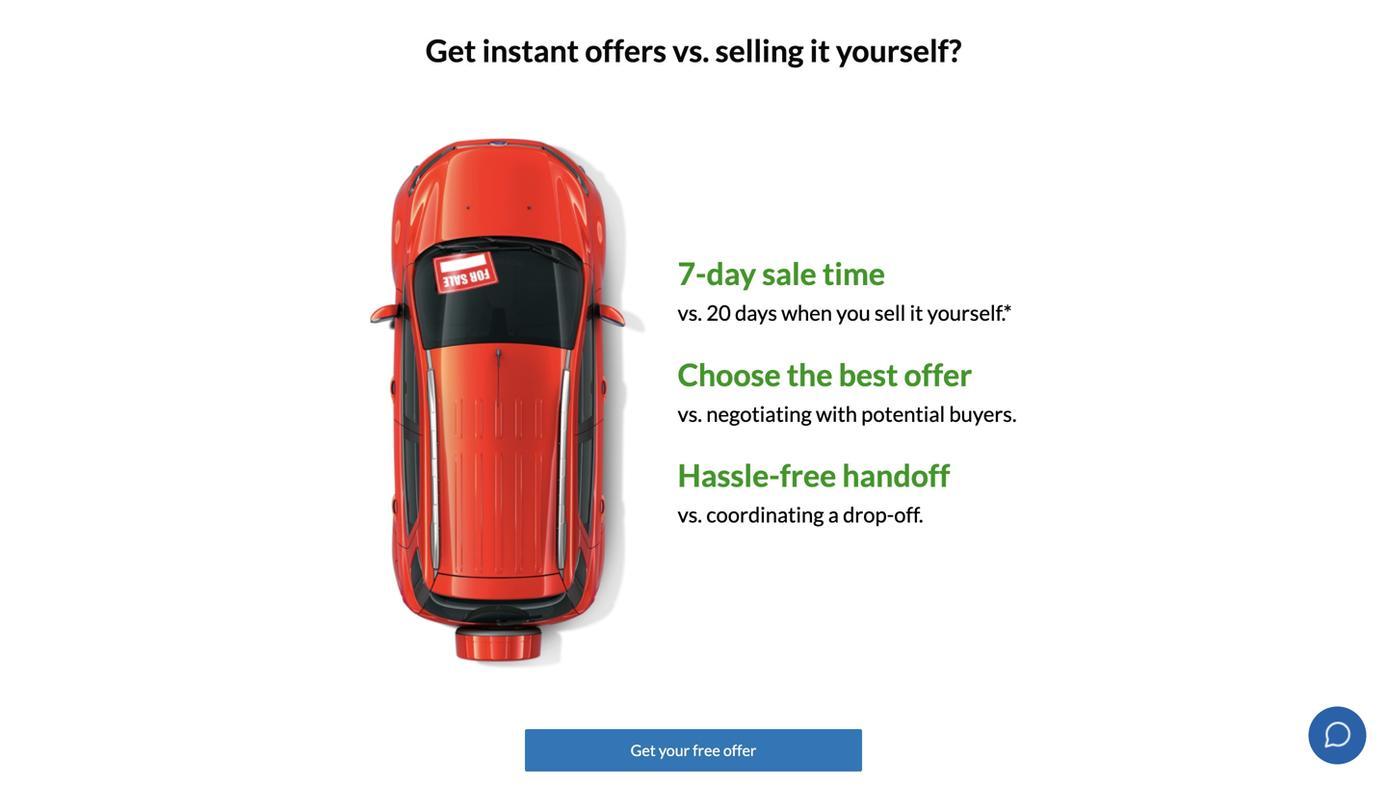 Task type: vqa. For each thing, say whether or not it's contained in the screenshot.
2nd to from right
no



Task type: describe. For each thing, give the bounding box(es) containing it.
yourself?
[[836, 32, 962, 69]]

vs. inside 7-day sale time vs. 20 days when you sell it yourself.*
[[678, 300, 703, 325]]

offers
[[585, 32, 667, 69]]

get instant offers vs. selling it yourself?
[[426, 32, 962, 69]]

you
[[837, 300, 871, 325]]

vs. inside choose the best offer vs. negotiating with potential buyers.
[[678, 401, 703, 426]]

vs. right offers
[[673, 32, 710, 69]]

vs. inside the hassle-free handoff vs. coordinating a drop-off.
[[678, 502, 703, 527]]

yourself.*
[[928, 300, 1013, 325]]

7-
[[678, 255, 707, 292]]

free inside the hassle-free handoff vs. coordinating a drop-off.
[[780, 457, 837, 494]]

drop-
[[843, 502, 895, 527]]

get for get your free offer
[[631, 741, 656, 760]]

red car image
[[371, 139, 647, 670]]

sell
[[875, 300, 906, 325]]

best
[[839, 356, 899, 393]]

free inside button
[[693, 741, 721, 760]]

time
[[823, 255, 886, 292]]

coordinating
[[707, 502, 824, 527]]

choose the best offer vs. negotiating with potential buyers.
[[678, 356, 1017, 426]]

selling
[[716, 32, 804, 69]]

get your free offer button
[[525, 729, 863, 772]]

7-day sale time vs. 20 days when you sell it yourself.*
[[678, 255, 1013, 325]]

handoff
[[843, 457, 951, 494]]



Task type: locate. For each thing, give the bounding box(es) containing it.
choose
[[678, 356, 781, 393]]

get left instant
[[426, 32, 476, 69]]

offer right your
[[724, 741, 757, 760]]

1 vertical spatial offer
[[724, 741, 757, 760]]

free
[[780, 457, 837, 494], [693, 741, 721, 760]]

offer for best
[[905, 356, 973, 393]]

1 vertical spatial free
[[693, 741, 721, 760]]

hassle-free handoff vs. coordinating a drop-off.
[[678, 457, 951, 527]]

days
[[735, 300, 778, 325]]

buyers.
[[950, 401, 1017, 426]]

1 horizontal spatial get
[[631, 741, 656, 760]]

0 vertical spatial get
[[426, 32, 476, 69]]

it
[[810, 32, 831, 69], [910, 300, 924, 325]]

0 horizontal spatial offer
[[724, 741, 757, 760]]

negotiating
[[707, 401, 812, 426]]

vs. down hassle- at the bottom of page
[[678, 502, 703, 527]]

the
[[787, 356, 833, 393]]

1 horizontal spatial offer
[[905, 356, 973, 393]]

day
[[707, 255, 757, 292]]

sale
[[763, 255, 817, 292]]

get your free offer
[[631, 741, 757, 760]]

hassle-
[[678, 457, 780, 494]]

get for get instant offers vs. selling it yourself?
[[426, 32, 476, 69]]

free up a
[[780, 457, 837, 494]]

0 vertical spatial offer
[[905, 356, 973, 393]]

offer inside choose the best offer vs. negotiating with potential buyers.
[[905, 356, 973, 393]]

vs. left 20
[[678, 300, 703, 325]]

0 horizontal spatial free
[[693, 741, 721, 760]]

get
[[426, 32, 476, 69], [631, 741, 656, 760]]

1 vertical spatial it
[[910, 300, 924, 325]]

free right your
[[693, 741, 721, 760]]

get left your
[[631, 741, 656, 760]]

1 horizontal spatial it
[[910, 300, 924, 325]]

get inside button
[[631, 741, 656, 760]]

a
[[829, 502, 839, 527]]

0 horizontal spatial get
[[426, 32, 476, 69]]

your
[[659, 741, 690, 760]]

it inside 7-day sale time vs. 20 days when you sell it yourself.*
[[910, 300, 924, 325]]

vs. down choose
[[678, 401, 703, 426]]

potential
[[862, 401, 946, 426]]

offer inside button
[[724, 741, 757, 760]]

offer up the potential
[[905, 356, 973, 393]]

it right selling
[[810, 32, 831, 69]]

offer for free
[[724, 741, 757, 760]]

with
[[816, 401, 858, 426]]

open chat window image
[[1323, 719, 1354, 750]]

20
[[707, 300, 731, 325]]

offer
[[905, 356, 973, 393], [724, 741, 757, 760]]

1 vertical spatial get
[[631, 741, 656, 760]]

instant
[[482, 32, 579, 69]]

0 vertical spatial free
[[780, 457, 837, 494]]

off.
[[895, 502, 924, 527]]

0 vertical spatial it
[[810, 32, 831, 69]]

when
[[782, 300, 833, 325]]

vs.
[[673, 32, 710, 69], [678, 300, 703, 325], [678, 401, 703, 426], [678, 502, 703, 527]]

0 horizontal spatial it
[[810, 32, 831, 69]]

1 horizontal spatial free
[[780, 457, 837, 494]]

it right sell
[[910, 300, 924, 325]]



